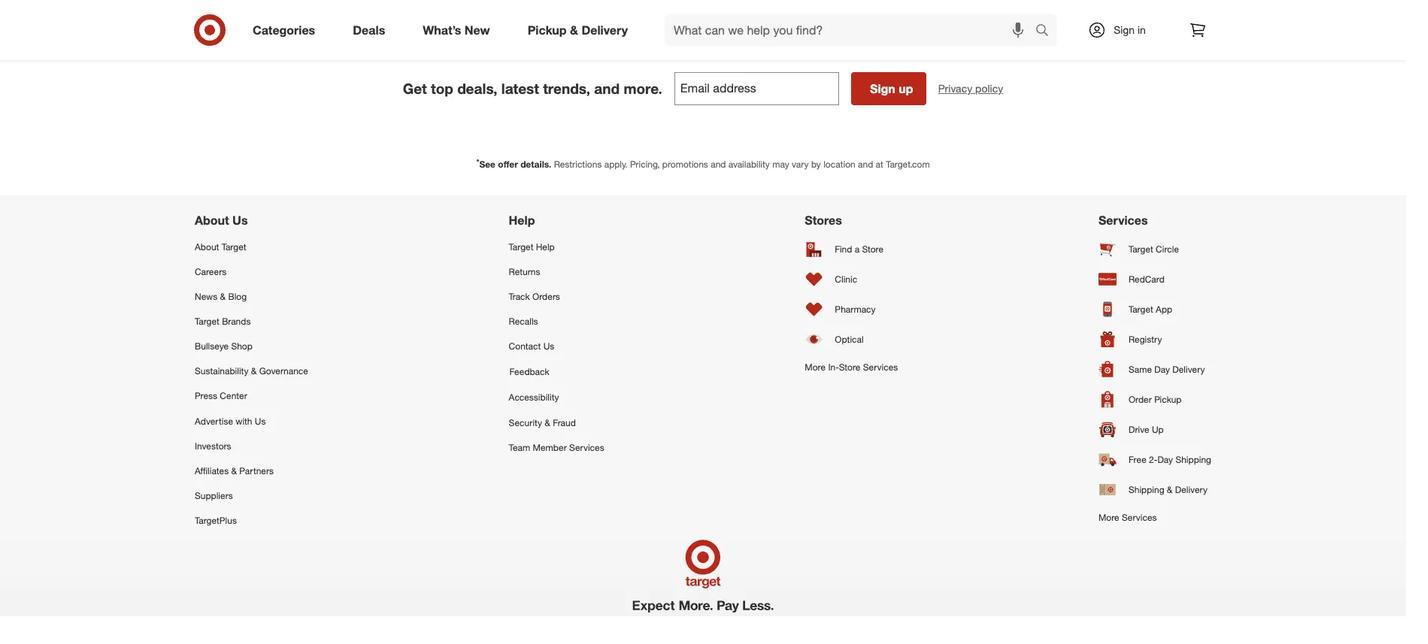Task type: locate. For each thing, give the bounding box(es) containing it.
2 vertical spatial delivery
[[1176, 484, 1208, 496]]

day right the free
[[1158, 454, 1174, 466]]

privacy policy link
[[939, 81, 1004, 96]]

delivery for shipping & delivery
[[1176, 484, 1208, 496]]

privacy
[[939, 82, 973, 95]]

policy
[[976, 82, 1004, 95]]

free 2-day shipping
[[1129, 454, 1212, 466]]

more left in-
[[805, 361, 826, 373]]

contact
[[509, 341, 541, 352]]

deals,
[[458, 80, 498, 97]]

& inside sustainability & governance link
[[251, 366, 257, 377]]

returns
[[509, 266, 541, 277]]

0 horizontal spatial more
[[805, 361, 826, 373]]

shop
[[231, 341, 253, 352]]

member
[[533, 442, 567, 453]]

deals
[[353, 23, 385, 37]]

contact us
[[509, 341, 555, 352]]

& for sustainability
[[251, 366, 257, 377]]

target help
[[509, 241, 555, 252]]

more down shipping & delivery link at the right bottom of page
[[1099, 512, 1120, 523]]

target left circle
[[1129, 244, 1154, 255]]

accessibility link
[[509, 385, 605, 410]]

store for in-
[[840, 361, 861, 373]]

1 vertical spatial help
[[536, 241, 555, 252]]

in
[[1138, 23, 1147, 36]]

0 vertical spatial help
[[509, 213, 535, 228]]

0 horizontal spatial and
[[595, 80, 620, 97]]

services down shipping & delivery link at the right bottom of page
[[1123, 512, 1158, 523]]

store
[[863, 244, 884, 255], [840, 361, 861, 373]]

& for news
[[220, 291, 226, 302]]

recalls
[[509, 316, 538, 327]]

target brands link
[[195, 309, 308, 334]]

sign inside button
[[871, 81, 896, 96]]

day right same
[[1155, 364, 1171, 375]]

us inside contact us link
[[544, 341, 555, 352]]

and left availability
[[711, 159, 726, 170]]

1 vertical spatial sign
[[871, 81, 896, 96]]

0 vertical spatial store
[[863, 244, 884, 255]]

target down 'news'
[[195, 316, 220, 327]]

1 horizontal spatial sign
[[1114, 23, 1135, 36]]

1 horizontal spatial and
[[711, 159, 726, 170]]

shipping up more services 'link'
[[1129, 484, 1165, 496]]

target app link
[[1099, 294, 1212, 325]]

target left app
[[1129, 304, 1154, 315]]

& right affiliates at the left
[[231, 465, 237, 477]]

target
[[222, 241, 246, 252], [509, 241, 534, 252], [1129, 244, 1154, 255], [1129, 304, 1154, 315], [195, 316, 220, 327]]

1 horizontal spatial more
[[1099, 512, 1120, 523]]

1 vertical spatial shipping
[[1129, 484, 1165, 496]]

app
[[1157, 304, 1173, 315]]

press center link
[[195, 384, 308, 409]]

2 horizontal spatial us
[[544, 341, 555, 352]]

press center
[[195, 391, 247, 402]]

2 about from the top
[[195, 241, 219, 252]]

1 about from the top
[[195, 213, 229, 228]]

0 horizontal spatial sign
[[871, 81, 896, 96]]

& inside security & fraud link
[[545, 417, 551, 428]]

track orders link
[[509, 284, 605, 309]]

contact us link
[[509, 334, 605, 359]]

sustainability
[[195, 366, 249, 377]]

*
[[477, 157, 480, 166]]

shipping up 'shipping & delivery'
[[1176, 454, 1212, 466]]

& left blog
[[220, 291, 226, 302]]

sign left 'in'
[[1114, 23, 1135, 36]]

&
[[570, 23, 579, 37], [220, 291, 226, 302], [251, 366, 257, 377], [545, 417, 551, 428], [231, 465, 237, 477], [1168, 484, 1173, 496]]

press
[[195, 391, 217, 402]]

about for about us
[[195, 213, 229, 228]]

target: expect more. pay less. image
[[492, 533, 915, 618]]

drive
[[1129, 424, 1150, 435]]

& inside shipping & delivery link
[[1168, 484, 1173, 496]]

& inside "affiliates & partners" link
[[231, 465, 237, 477]]

help
[[509, 213, 535, 228], [536, 241, 555, 252]]

suppliers
[[195, 490, 233, 502]]

1 vertical spatial store
[[840, 361, 861, 373]]

None text field
[[675, 72, 839, 106]]

brands
[[222, 316, 251, 327]]

and left the at
[[859, 159, 874, 170]]

order pickup link
[[1099, 385, 1212, 415]]

0 vertical spatial about
[[195, 213, 229, 228]]

What can we help you find? suggestions appear below search field
[[665, 14, 1040, 47]]

pickup right order
[[1155, 394, 1182, 405]]

sign in
[[1114, 23, 1147, 36]]

1 horizontal spatial us
[[255, 416, 266, 427]]

top
[[431, 80, 454, 97]]

1 horizontal spatial store
[[863, 244, 884, 255]]

more in-store services link
[[805, 355, 899, 380]]

1 vertical spatial delivery
[[1173, 364, 1206, 375]]

target brands
[[195, 316, 251, 327]]

and
[[595, 80, 620, 97], [711, 159, 726, 170], [859, 159, 874, 170]]

help up 'returns' link
[[536, 241, 555, 252]]

& for pickup
[[570, 23, 579, 37]]

what's new link
[[410, 14, 509, 47]]

center
[[220, 391, 247, 402]]

1 vertical spatial more
[[1099, 512, 1120, 523]]

help up the target help
[[509, 213, 535, 228]]

deals link
[[340, 14, 404, 47]]

and left more.
[[595, 80, 620, 97]]

& inside pickup & delivery link
[[570, 23, 579, 37]]

target for target circle
[[1129, 244, 1154, 255]]

store down optical link at bottom right
[[840, 361, 861, 373]]

get top deals, latest trends, and more.
[[403, 80, 663, 97]]

sign left up
[[871, 81, 896, 96]]

pharmacy
[[835, 304, 876, 315]]

more
[[805, 361, 826, 373], [1099, 512, 1120, 523]]

more.
[[624, 80, 663, 97]]

us right contact
[[544, 341, 555, 352]]

search button
[[1029, 14, 1065, 50]]

0 horizontal spatial pickup
[[528, 23, 567, 37]]

up
[[1153, 424, 1164, 435]]

0 vertical spatial sign
[[1114, 23, 1135, 36]]

more in-store services
[[805, 361, 899, 373]]

0 horizontal spatial help
[[509, 213, 535, 228]]

0 vertical spatial day
[[1155, 364, 1171, 375]]

& down bullseye shop link
[[251, 366, 257, 377]]

& inside news & blog link
[[220, 291, 226, 302]]

services
[[1099, 213, 1149, 228], [864, 361, 899, 373], [570, 442, 605, 453], [1123, 512, 1158, 523]]

delivery up trends,
[[582, 23, 628, 37]]

1 vertical spatial us
[[544, 341, 555, 352]]

redcard link
[[1099, 264, 1212, 294]]

pickup up get top deals, latest trends, and more.
[[528, 23, 567, 37]]

& for shipping
[[1168, 484, 1173, 496]]

delivery for pickup & delivery
[[582, 23, 628, 37]]

delivery
[[582, 23, 628, 37], [1173, 364, 1206, 375], [1176, 484, 1208, 496]]

0 horizontal spatial us
[[233, 213, 248, 228]]

same
[[1129, 364, 1153, 375]]

target for target app
[[1129, 304, 1154, 315]]

partners
[[240, 465, 274, 477]]

more inside more in-store services link
[[805, 361, 826, 373]]

more inside more services 'link'
[[1099, 512, 1120, 523]]

store right a
[[863, 244, 884, 255]]

shipping & delivery
[[1129, 484, 1208, 496]]

& down free 2-day shipping
[[1168, 484, 1173, 496]]

affiliates
[[195, 465, 229, 477]]

0 horizontal spatial store
[[840, 361, 861, 373]]

2 vertical spatial us
[[255, 416, 266, 427]]

about up about target
[[195, 213, 229, 228]]

0 vertical spatial shipping
[[1176, 454, 1212, 466]]

shipping
[[1176, 454, 1212, 466], [1129, 484, 1165, 496]]

1 horizontal spatial pickup
[[1155, 394, 1182, 405]]

about up the careers
[[195, 241, 219, 252]]

0 vertical spatial us
[[233, 213, 248, 228]]

store inside find a store link
[[863, 244, 884, 255]]

0 vertical spatial delivery
[[582, 23, 628, 37]]

security
[[509, 417, 542, 428]]

accessibility
[[509, 392, 559, 403]]

1 vertical spatial about
[[195, 241, 219, 252]]

investors
[[195, 441, 231, 452]]

delivery up the order pickup
[[1173, 364, 1206, 375]]

0 vertical spatial more
[[805, 361, 826, 373]]

us up about target link
[[233, 213, 248, 228]]

1 horizontal spatial shipping
[[1176, 454, 1212, 466]]

target up returns
[[509, 241, 534, 252]]

delivery down free 2-day shipping
[[1176, 484, 1208, 496]]

promotions
[[663, 159, 709, 170]]

us right with
[[255, 416, 266, 427]]

news & blog
[[195, 291, 247, 302]]

& left fraud
[[545, 417, 551, 428]]

& up trends,
[[570, 23, 579, 37]]

availability
[[729, 159, 770, 170]]

privacy policy
[[939, 82, 1004, 95]]

day
[[1155, 364, 1171, 375], [1158, 454, 1174, 466]]

what's
[[423, 23, 462, 37]]

team
[[509, 442, 531, 453]]

store inside more in-store services link
[[840, 361, 861, 373]]



Task type: describe. For each thing, give the bounding box(es) containing it.
categories link
[[240, 14, 334, 47]]

pickup & delivery link
[[515, 14, 647, 47]]

what's new
[[423, 23, 490, 37]]

shipping & delivery link
[[1099, 475, 1212, 505]]

2 horizontal spatial and
[[859, 159, 874, 170]]

security & fraud
[[509, 417, 576, 428]]

sign up
[[871, 81, 914, 96]]

order pickup
[[1129, 394, 1182, 405]]

services inside 'link'
[[1123, 512, 1158, 523]]

target down about us
[[222, 241, 246, 252]]

0 horizontal spatial shipping
[[1129, 484, 1165, 496]]

same day delivery link
[[1099, 355, 1212, 385]]

news
[[195, 291, 218, 302]]

1 vertical spatial pickup
[[1155, 394, 1182, 405]]

store for a
[[863, 244, 884, 255]]

careers link
[[195, 259, 308, 284]]

1 horizontal spatial help
[[536, 241, 555, 252]]

feedback button
[[509, 359, 605, 385]]

free 2-day shipping link
[[1099, 445, 1212, 475]]

news & blog link
[[195, 284, 308, 309]]

search
[[1029, 24, 1065, 39]]

us for about us
[[233, 213, 248, 228]]

location
[[824, 159, 856, 170]]

find
[[835, 244, 853, 255]]

track
[[509, 291, 530, 302]]

same day delivery
[[1129, 364, 1206, 375]]

recalls link
[[509, 309, 605, 334]]

targetplus link
[[195, 509, 308, 533]]

clinic link
[[805, 264, 899, 294]]

us for contact us
[[544, 341, 555, 352]]

more for more services
[[1099, 512, 1120, 523]]

target help link
[[509, 234, 605, 259]]

more for more in-store services
[[805, 361, 826, 373]]

get
[[403, 80, 427, 97]]

find a store link
[[805, 234, 899, 264]]

target circle link
[[1099, 234, 1212, 264]]

bullseye
[[195, 341, 229, 352]]

& for security
[[545, 417, 551, 428]]

advertise
[[195, 416, 233, 427]]

advertise with us
[[195, 416, 266, 427]]

advertisement region
[[177, 0, 1230, 32]]

with
[[236, 416, 252, 427]]

governance
[[259, 366, 308, 377]]

suppliers link
[[195, 484, 308, 509]]

& for affiliates
[[231, 465, 237, 477]]

target for target help
[[509, 241, 534, 252]]

services down optical link at bottom right
[[864, 361, 899, 373]]

targetplus
[[195, 515, 237, 527]]

1 vertical spatial day
[[1158, 454, 1174, 466]]

services up target circle
[[1099, 213, 1149, 228]]

affiliates & partners link
[[195, 459, 308, 484]]

about target link
[[195, 234, 308, 259]]

free
[[1129, 454, 1147, 466]]

categories
[[253, 23, 315, 37]]

drive up link
[[1099, 415, 1212, 445]]

target for target brands
[[195, 316, 220, 327]]

fraud
[[553, 417, 576, 428]]

advertise with us link
[[195, 409, 308, 434]]

sign for sign in
[[1114, 23, 1135, 36]]

sign in link
[[1076, 14, 1170, 47]]

delivery for same day delivery
[[1173, 364, 1206, 375]]

redcard
[[1129, 274, 1165, 285]]

blog
[[228, 291, 247, 302]]

bullseye shop
[[195, 341, 253, 352]]

about us
[[195, 213, 248, 228]]

registry link
[[1099, 325, 1212, 355]]

optical link
[[805, 325, 899, 355]]

pickup & delivery
[[528, 23, 628, 37]]

optical
[[835, 334, 864, 345]]

services down fraud
[[570, 442, 605, 453]]

stores
[[805, 213, 843, 228]]

investors link
[[195, 434, 308, 459]]

about target
[[195, 241, 246, 252]]

sponsored
[[1186, 33, 1230, 44]]

pharmacy link
[[805, 294, 899, 325]]

sign for sign up
[[871, 81, 896, 96]]

team member services link
[[509, 435, 605, 460]]

about for about target
[[195, 241, 219, 252]]

2-
[[1150, 454, 1158, 466]]

up
[[899, 81, 914, 96]]

* see offer details. restrictions apply. pricing, promotions and availability may vary by location and at target.com
[[477, 157, 930, 170]]

clinic
[[835, 274, 858, 285]]

new
[[465, 23, 490, 37]]

security & fraud link
[[509, 410, 605, 435]]

target app
[[1129, 304, 1173, 315]]

in-
[[829, 361, 840, 373]]

sign up button
[[852, 72, 927, 106]]

sustainability & governance link
[[195, 359, 308, 384]]

apply.
[[605, 159, 628, 170]]

sustainability & governance
[[195, 366, 308, 377]]

returns link
[[509, 259, 605, 284]]

careers
[[195, 266, 227, 277]]

target.com
[[886, 159, 930, 170]]

us inside advertise with us link
[[255, 416, 266, 427]]

0 vertical spatial pickup
[[528, 23, 567, 37]]

vary
[[792, 159, 809, 170]]



Task type: vqa. For each thing, say whether or not it's contained in the screenshot.
may
yes



